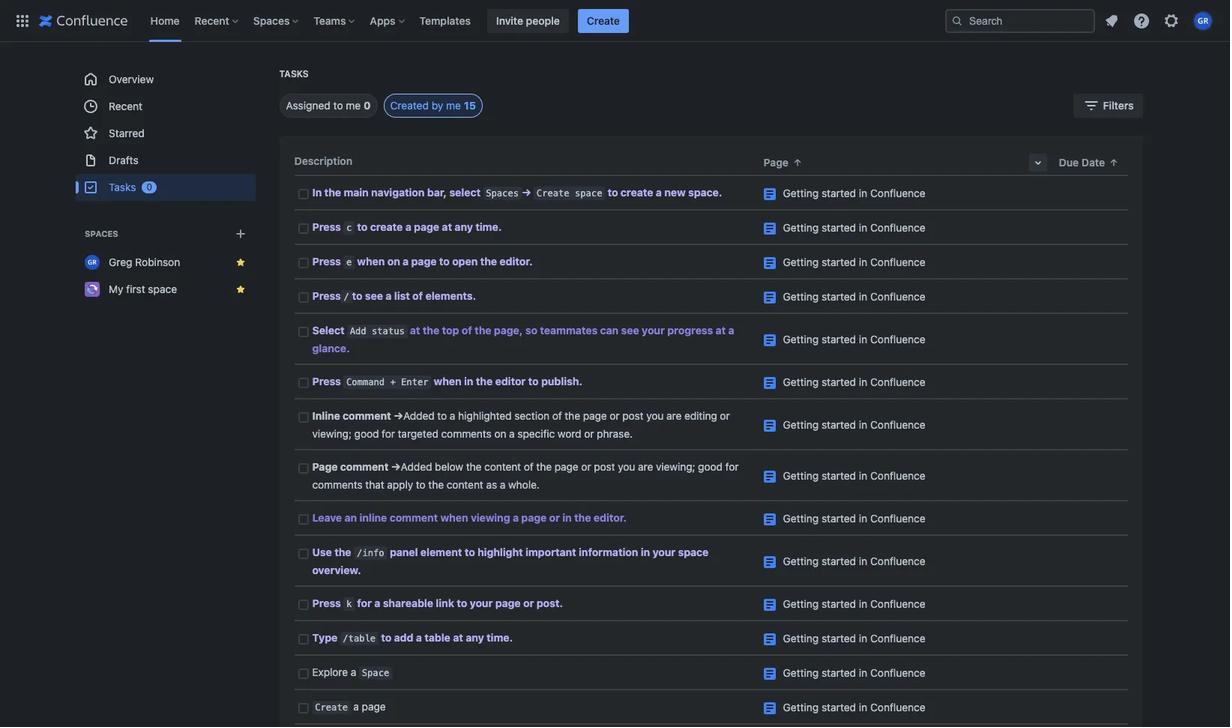 Task type: locate. For each thing, give the bounding box(es) containing it.
0 vertical spatial added
[[404, 410, 435, 422]]

0 horizontal spatial are
[[638, 461, 654, 473]]

0 horizontal spatial me
[[346, 99, 361, 112]]

any right table
[[466, 632, 484, 644]]

2 horizontal spatial space
[[679, 546, 709, 559]]

spaces inside popup button
[[253, 14, 290, 27]]

getting for /
[[784, 290, 819, 303]]

post inside added below the content of the page or post you are viewing; good for comments that apply to the content as a whole.
[[594, 461, 616, 473]]

4 getting from the top
[[784, 290, 819, 303]]

a right progress
[[729, 324, 735, 337]]

5 confluence from the top
[[871, 333, 926, 346]]

first
[[126, 283, 145, 296]]

getting for add status
[[784, 333, 819, 346]]

4 page title icon image from the top
[[764, 292, 776, 304]]

0 vertical spatial recent
[[195, 14, 229, 27]]

tab list containing assigned to me
[[261, 94, 483, 118]]

1 horizontal spatial comments
[[442, 428, 492, 440]]

recent right home
[[195, 14, 229, 27]]

the left 'top'
[[423, 324, 440, 337]]

5 getting started in confluence link from the top
[[784, 333, 926, 346]]

assigned to me 0
[[286, 99, 371, 112]]

1 getting from the top
[[784, 187, 819, 200]]

10 getting started in confluence link from the top
[[784, 555, 926, 568]]

1 getting started in confluence from the top
[[784, 187, 926, 200]]

recent inside dropdown button
[[195, 14, 229, 27]]

1 vertical spatial on
[[495, 428, 507, 440]]

3 confluence from the top
[[871, 256, 926, 269]]

the inside added to a highlighted section of the page or post you are editing or viewing; good for targeted comments on a specific word or phrase.
[[565, 410, 581, 422]]

1 page title icon image from the top
[[764, 188, 776, 200]]

invite
[[497, 14, 524, 27]]

11 getting started in confluence link from the top
[[784, 598, 926, 611]]

2 vertical spatial space
[[679, 546, 709, 559]]

getting started in confluence link for spaces
[[784, 187, 926, 200]]

on up press / to see a list of elements.
[[388, 255, 400, 268]]

1 horizontal spatial recent
[[195, 14, 229, 27]]

added up targeted
[[404, 410, 435, 422]]

for
[[382, 428, 395, 440], [726, 461, 739, 473], [357, 597, 372, 610]]

spaces up greg
[[84, 229, 118, 239]]

type /table to add a table at any time.
[[312, 632, 513, 644]]

2 vertical spatial →
[[391, 461, 401, 473]]

press left "c"
[[312, 221, 341, 233]]

7 confluence from the top
[[871, 419, 926, 431]]

for inside added to a highlighted section of the page or post you are editing or viewing; good for targeted comments on a specific word or phrase.
[[382, 428, 395, 440]]

a right as
[[500, 479, 506, 491]]

0 horizontal spatial recent
[[108, 100, 142, 113]]

page title icon image for /table
[[764, 634, 776, 646]]

global element
[[9, 0, 943, 42]]

the down below
[[429, 479, 444, 491]]

page down word
[[555, 461, 579, 473]]

recent up 'starred'
[[108, 100, 142, 113]]

0 vertical spatial create
[[587, 14, 620, 27]]

create inside create a page
[[315, 703, 348, 713]]

post up phrase.
[[623, 410, 644, 422]]

post inside added to a highlighted section of the page or post you are editing or viewing; good for targeted comments on a specific word or phrase.
[[623, 410, 644, 422]]

filters
[[1104, 99, 1135, 112]]

13 getting started in confluence link from the top
[[784, 667, 926, 680]]

of up whole. on the left bottom of the page
[[524, 461, 534, 473]]

6 page title icon image from the top
[[764, 377, 776, 389]]

started
[[822, 187, 857, 200], [822, 221, 857, 234], [822, 256, 857, 269], [822, 290, 857, 303], [822, 333, 857, 346], [822, 376, 857, 389], [822, 419, 857, 431], [822, 470, 857, 482], [822, 512, 857, 525], [822, 555, 857, 568], [822, 598, 857, 611], [822, 632, 857, 645], [822, 667, 857, 680], [822, 701, 857, 714]]

comment up that
[[340, 461, 389, 473]]

0 horizontal spatial editor.
[[500, 255, 533, 268]]

spaces inside in the main navigation bar, select spaces → create space to create a new space.
[[486, 188, 519, 199]]

that
[[366, 479, 385, 491]]

new
[[665, 186, 686, 199]]

on down highlighted
[[495, 428, 507, 440]]

content down below
[[447, 479, 484, 491]]

3 started from the top
[[822, 256, 857, 269]]

description
[[294, 155, 353, 167]]

0 vertical spatial good
[[355, 428, 379, 440]]

added inside added below the content of the page or post you are viewing; good for comments that apply to the content as a whole.
[[401, 461, 432, 473]]

apply
[[387, 479, 413, 491]]

time. for to add a table at any time.
[[487, 632, 513, 644]]

comments inside added to a highlighted section of the page or post you are editing or viewing; good for targeted comments on a specific word or phrase.
[[442, 428, 492, 440]]

11 confluence from the top
[[871, 598, 926, 611]]

inline
[[360, 512, 387, 524]]

starred
[[108, 127, 144, 140]]

to right "c"
[[357, 221, 368, 233]]

1 horizontal spatial post
[[623, 410, 644, 422]]

page title icon image
[[764, 188, 776, 200], [764, 223, 776, 235], [764, 257, 776, 269], [764, 292, 776, 304], [764, 335, 776, 347], [764, 377, 776, 389], [764, 420, 776, 432], [764, 471, 776, 483], [764, 514, 776, 526], [764, 557, 776, 569], [764, 599, 776, 611], [764, 634, 776, 646], [764, 668, 776, 680], [764, 703, 776, 715]]

to right element
[[465, 546, 475, 559]]

press left /
[[312, 290, 341, 302]]

tasks up assigned
[[279, 68, 309, 80]]

date
[[1082, 156, 1106, 169]]

you
[[647, 410, 664, 422], [618, 461, 636, 473]]

getting started in confluence link for /table
[[784, 632, 926, 645]]

good
[[355, 428, 379, 440], [698, 461, 723, 473]]

started for add status
[[822, 333, 857, 346]]

1 vertical spatial viewing;
[[656, 461, 696, 473]]

page left ascending sorting icon page
[[764, 156, 789, 169]]

3 press from the top
[[312, 290, 341, 302]]

your
[[642, 324, 665, 337], [653, 546, 676, 559], [470, 597, 493, 610]]

on
[[388, 255, 400, 268], [495, 428, 507, 440]]

0 horizontal spatial on
[[388, 255, 400, 268]]

getting started in confluence for e
[[784, 256, 926, 269]]

your right link at the bottom left
[[470, 597, 493, 610]]

0 vertical spatial page
[[764, 156, 789, 169]]

1 vertical spatial page
[[312, 461, 338, 473]]

13 page title icon image from the top
[[764, 668, 776, 680]]

0 horizontal spatial see
[[365, 290, 383, 302]]

you inside added below the content of the page or post you are viewing; good for comments that apply to the content as a whole.
[[618, 461, 636, 473]]

0 horizontal spatial create
[[370, 221, 403, 233]]

my
[[108, 283, 123, 296]]

me for by
[[446, 99, 461, 112]]

press for when in the editor to publish.
[[312, 375, 341, 388]]

1 horizontal spatial spaces
[[253, 14, 290, 27]]

confluence image
[[39, 12, 128, 30], [39, 12, 128, 30]]

the right 'open'
[[481, 255, 497, 268]]

bar,
[[427, 186, 447, 199]]

10 getting started in confluence from the top
[[784, 555, 926, 568]]

0 horizontal spatial content
[[447, 479, 484, 491]]

to right editor on the left of page
[[529, 375, 539, 388]]

the right the in
[[325, 186, 341, 199]]

12 started from the top
[[822, 632, 857, 645]]

at
[[442, 221, 452, 233], [410, 324, 420, 337], [716, 324, 726, 337], [453, 632, 463, 644]]

1 horizontal spatial on
[[495, 428, 507, 440]]

0 vertical spatial time.
[[476, 221, 502, 233]]

11 page title icon image from the top
[[764, 599, 776, 611]]

comment for good
[[343, 410, 391, 422]]

me right assigned
[[346, 99, 361, 112]]

any up 'open'
[[455, 221, 473, 233]]

4 started from the top
[[822, 290, 857, 303]]

2 horizontal spatial spaces
[[486, 188, 519, 199]]

post down phrase.
[[594, 461, 616, 473]]

tab list
[[261, 94, 483, 118]]

13 getting from the top
[[784, 667, 819, 680]]

tasks down 'drafts'
[[108, 181, 136, 194]]

add
[[350, 326, 367, 337]]

a inside added below the content of the page or post you are viewing; good for comments that apply to the content as a whole.
[[500, 479, 506, 491]]

create a page
[[315, 701, 386, 713]]

0 vertical spatial for
[[382, 428, 395, 440]]

progress
[[668, 324, 714, 337]]

1 horizontal spatial space
[[575, 188, 603, 199]]

0 horizontal spatial comments
[[312, 479, 363, 491]]

13 confluence from the top
[[871, 667, 926, 680]]

page down inline
[[312, 461, 338, 473]]

comment down command
[[343, 410, 391, 422]]

added for inline comment →
[[404, 410, 435, 422]]

your inside at the top of the page, so teammates can see your progress at a glance.
[[642, 324, 665, 337]]

5 started from the top
[[822, 333, 857, 346]]

so
[[526, 324, 538, 337]]

started for space
[[822, 667, 857, 680]]

3 getting from the top
[[784, 256, 819, 269]]

6 getting from the top
[[784, 376, 819, 389]]

a left list
[[386, 290, 392, 302]]

2 vertical spatial your
[[470, 597, 493, 610]]

status
[[372, 326, 405, 337]]

can
[[601, 324, 619, 337]]

0 vertical spatial spaces
[[253, 14, 290, 27]]

create down 'navigation'
[[370, 221, 403, 233]]

11 getting started in confluence from the top
[[784, 598, 926, 611]]

9 getting from the top
[[784, 512, 819, 525]]

settings icon image
[[1163, 12, 1181, 30]]

greg
[[108, 256, 132, 269]]

of up word
[[553, 410, 562, 422]]

1 vertical spatial content
[[447, 479, 484, 491]]

5 page title icon image from the top
[[764, 335, 776, 347]]

see right /
[[365, 290, 383, 302]]

0 vertical spatial editor.
[[500, 255, 533, 268]]

page for page
[[764, 156, 789, 169]]

→ up targeted
[[394, 410, 404, 422]]

time.
[[476, 221, 502, 233], [487, 632, 513, 644]]

started for c
[[822, 221, 857, 234]]

0 horizontal spatial page
[[312, 461, 338, 473]]

14 getting started in confluence link from the top
[[784, 701, 926, 714]]

1 press from the top
[[312, 221, 341, 233]]

14 page title icon image from the top
[[764, 703, 776, 715]]

page title icon image for add status
[[764, 335, 776, 347]]

0 vertical spatial any
[[455, 221, 473, 233]]

page
[[764, 156, 789, 169], [312, 461, 338, 473]]

page title icon image for e
[[764, 257, 776, 269]]

1 vertical spatial spaces
[[486, 188, 519, 199]]

for inside added below the content of the page or post you are viewing; good for comments that apply to the content as a whole.
[[726, 461, 739, 473]]

any for table
[[466, 632, 484, 644]]

create
[[621, 186, 654, 199], [370, 221, 403, 233]]

good inside added below the content of the page or post you are viewing; good for comments that apply to the content as a whole.
[[698, 461, 723, 473]]

1 vertical spatial good
[[698, 461, 723, 473]]

6 getting started in confluence link from the top
[[784, 376, 926, 389]]

6 getting started in confluence from the top
[[784, 376, 926, 389]]

spaces right the select at the top left of page
[[486, 188, 519, 199]]

1 horizontal spatial create
[[621, 186, 654, 199]]

or left post.
[[524, 597, 534, 610]]

overview.
[[312, 564, 361, 577]]

6 confluence from the top
[[871, 376, 926, 389]]

1 horizontal spatial see
[[622, 324, 640, 337]]

of inside added below the content of the page or post you are viewing; good for comments that apply to the content as a whole.
[[524, 461, 534, 473]]

page up phrase.
[[583, 410, 607, 422]]

to up targeted
[[438, 410, 447, 422]]

1 vertical spatial time.
[[487, 632, 513, 644]]

13 getting started in confluence from the top
[[784, 667, 926, 680]]

getting started in confluence link for /
[[784, 290, 926, 303]]

search image
[[952, 15, 964, 27]]

0 down drafts link
[[146, 182, 152, 193]]

my first space link
[[75, 276, 255, 303]]

of right 'top'
[[462, 324, 472, 337]]

added inside added to a highlighted section of the page or post you are editing or viewing; good for targeted comments on a specific word or phrase.
[[404, 410, 435, 422]]

+
[[390, 377, 396, 388]]

comment for that
[[340, 461, 389, 473]]

1 horizontal spatial create
[[537, 188, 570, 199]]

14 getting from the top
[[784, 701, 819, 714]]

banner
[[0, 0, 1231, 42]]

1 vertical spatial post
[[594, 461, 616, 473]]

started for e
[[822, 256, 857, 269]]

or inside added below the content of the page or post you are viewing; good for comments that apply to the content as a whole.
[[582, 461, 592, 473]]

notification icon image
[[1103, 12, 1121, 30]]

0 vertical spatial are
[[667, 410, 682, 422]]

2 press from the top
[[312, 255, 341, 268]]

10 getting from the top
[[784, 555, 819, 568]]

invite people button
[[488, 9, 569, 33]]

phrase.
[[597, 428, 633, 440]]

are
[[667, 410, 682, 422], [638, 461, 654, 473]]

select add status
[[312, 324, 405, 337]]

0 vertical spatial you
[[647, 410, 664, 422]]

to inside added to a highlighted section of the page or post you are editing or viewing; good for targeted comments on a specific word or phrase.
[[438, 410, 447, 422]]

4 getting started in confluence link from the top
[[784, 290, 926, 303]]

1 horizontal spatial viewing;
[[656, 461, 696, 473]]

1 horizontal spatial good
[[698, 461, 723, 473]]

getting started in confluence
[[784, 187, 926, 200], [784, 221, 926, 234], [784, 256, 926, 269], [784, 290, 926, 303], [784, 333, 926, 346], [784, 376, 926, 389], [784, 419, 926, 431], [784, 470, 926, 482], [784, 512, 926, 525], [784, 555, 926, 568], [784, 598, 926, 611], [784, 632, 926, 645], [784, 667, 926, 680], [784, 701, 926, 714]]

0 vertical spatial comment
[[343, 410, 391, 422]]

when right enter
[[434, 375, 462, 388]]

3 getting started in confluence from the top
[[784, 256, 926, 269]]

create a space image
[[231, 225, 249, 243]]

0 vertical spatial your
[[642, 324, 665, 337]]

glance.
[[312, 342, 350, 355]]

page title icon image for space
[[764, 668, 776, 680]]

2 me from the left
[[446, 99, 461, 112]]

leave
[[312, 512, 342, 524]]

13 started from the top
[[822, 667, 857, 680]]

getting started in confluence link for /info
[[784, 555, 926, 568]]

12 getting from the top
[[784, 632, 819, 645]]

1 vertical spatial editor.
[[594, 512, 627, 524]]

post
[[623, 410, 644, 422], [594, 461, 616, 473]]

you down phrase.
[[618, 461, 636, 473]]

1 vertical spatial 0
[[146, 182, 152, 193]]

you inside added to a highlighted section of the page or post you are editing or viewing; good for targeted comments on a specific word or phrase.
[[647, 410, 664, 422]]

2 page title icon image from the top
[[764, 223, 776, 235]]

0 horizontal spatial create
[[315, 703, 348, 713]]

getting started in confluence link
[[784, 187, 926, 200], [784, 221, 926, 234], [784, 256, 926, 269], [784, 290, 926, 303], [784, 333, 926, 346], [784, 376, 926, 389], [784, 419, 926, 431], [784, 470, 926, 482], [784, 512, 926, 525], [784, 555, 926, 568], [784, 598, 926, 611], [784, 632, 926, 645], [784, 667, 926, 680], [784, 701, 926, 714]]

1 vertical spatial when
[[434, 375, 462, 388]]

viewing; down inline
[[312, 428, 352, 440]]

panel
[[390, 546, 418, 559]]

11 getting from the top
[[784, 598, 819, 611]]

3 page title icon image from the top
[[764, 257, 776, 269]]

or
[[610, 410, 620, 422], [720, 410, 730, 422], [585, 428, 594, 440], [582, 461, 592, 473], [550, 512, 560, 524], [524, 597, 534, 610]]

9 started from the top
[[822, 512, 857, 525]]

getting for /table
[[784, 632, 819, 645]]

main
[[344, 186, 369, 199]]

a down press c to create a page at any time.
[[403, 255, 409, 268]]

templates
[[420, 14, 471, 27]]

at right progress
[[716, 324, 726, 337]]

0 vertical spatial tasks
[[279, 68, 309, 80]]

group
[[75, 66, 255, 201]]

0 vertical spatial space
[[575, 188, 603, 199]]

1 horizontal spatial 0
[[364, 99, 371, 112]]

me right by
[[446, 99, 461, 112]]

recent button
[[190, 9, 244, 33]]

1 vertical spatial tasks
[[108, 181, 136, 194]]

2 vertical spatial spaces
[[84, 229, 118, 239]]

0 horizontal spatial viewing;
[[312, 428, 352, 440]]

press down the glance.
[[312, 375, 341, 388]]

8 getting from the top
[[784, 470, 819, 482]]

0 horizontal spatial good
[[355, 428, 379, 440]]

1 vertical spatial you
[[618, 461, 636, 473]]

1 vertical spatial recent
[[108, 100, 142, 113]]

k
[[347, 599, 352, 610]]

2 vertical spatial comment
[[390, 512, 438, 524]]

assigned
[[286, 99, 331, 112]]

you left editing at the bottom right of the page
[[647, 410, 664, 422]]

ascending sorting icon date image
[[1109, 157, 1121, 169]]

space.
[[689, 186, 723, 199]]

0
[[364, 99, 371, 112], [146, 182, 152, 193]]

2 horizontal spatial create
[[587, 14, 620, 27]]

11 started from the top
[[822, 598, 857, 611]]

added up apply
[[401, 461, 432, 473]]

0 horizontal spatial spaces
[[84, 229, 118, 239]]

getting
[[784, 187, 819, 200], [784, 221, 819, 234], [784, 256, 819, 269], [784, 290, 819, 303], [784, 333, 819, 346], [784, 376, 819, 389], [784, 419, 819, 431], [784, 470, 819, 482], [784, 512, 819, 525], [784, 555, 819, 568], [784, 598, 819, 611], [784, 632, 819, 645], [784, 667, 819, 680], [784, 701, 819, 714]]

2 getting started in confluence from the top
[[784, 221, 926, 234]]

0 horizontal spatial tasks
[[108, 181, 136, 194]]

1 vertical spatial comment
[[340, 461, 389, 473]]

started for /
[[822, 290, 857, 303]]

10 page title icon image from the top
[[764, 557, 776, 569]]

added
[[404, 410, 435, 422], [401, 461, 432, 473]]

2 getting started in confluence link from the top
[[784, 221, 926, 234]]

getting started in confluence for space
[[784, 667, 926, 680]]

command
[[347, 377, 385, 388]]

1 vertical spatial any
[[466, 632, 484, 644]]

inline
[[312, 410, 340, 422]]

to inside added below the content of the page or post you are viewing; good for comments that apply to the content as a whole.
[[416, 479, 426, 491]]

1 vertical spatial see
[[622, 324, 640, 337]]

9 getting started in confluence link from the top
[[784, 512, 926, 525]]

create for create
[[587, 14, 620, 27]]

add
[[394, 632, 414, 644]]

when left the viewing
[[441, 512, 469, 524]]

getting for space
[[784, 667, 819, 680]]

getting for /info
[[784, 555, 819, 568]]

the up "overview."
[[335, 546, 352, 559]]

when right e
[[357, 255, 385, 268]]

9 page title icon image from the top
[[764, 514, 776, 526]]

good down inline comment →
[[355, 428, 379, 440]]

getting for c
[[784, 221, 819, 234]]

1 horizontal spatial page
[[764, 156, 789, 169]]

1 horizontal spatial me
[[446, 99, 461, 112]]

0 vertical spatial comments
[[442, 428, 492, 440]]

10 confluence from the top
[[871, 555, 926, 568]]

to right assigned
[[334, 99, 343, 112]]

1 confluence from the top
[[871, 187, 926, 200]]

targeted
[[398, 428, 439, 440]]

drafts link
[[75, 147, 255, 174]]

0 horizontal spatial you
[[618, 461, 636, 473]]

me
[[346, 99, 361, 112], [446, 99, 461, 112]]

page title icon image for /
[[764, 292, 776, 304]]

1 started from the top
[[822, 187, 857, 200]]

1 horizontal spatial are
[[667, 410, 682, 422]]

1 vertical spatial comments
[[312, 479, 363, 491]]

5 getting started in confluence from the top
[[784, 333, 926, 346]]

press
[[312, 221, 341, 233], [312, 255, 341, 268], [312, 290, 341, 302], [312, 375, 341, 388], [312, 597, 341, 610]]

→ up apply
[[391, 461, 401, 473]]

confluence for /info
[[871, 555, 926, 568]]

comments down highlighted
[[442, 428, 492, 440]]

to inside panel element to highlight important information in your space overview.
[[465, 546, 475, 559]]

see inside at the top of the page, so teammates can see your progress at a glance.
[[622, 324, 640, 337]]

6 started from the top
[[822, 376, 857, 389]]

spaces right recent dropdown button
[[253, 14, 290, 27]]

viewing; inside added below the content of the page or post you are viewing; good for comments that apply to the content as a whole.
[[656, 461, 696, 473]]

confluence for /
[[871, 290, 926, 303]]

12 getting started in confluence from the top
[[784, 632, 926, 645]]

12 confluence from the top
[[871, 632, 926, 645]]

1 getting started in confluence link from the top
[[784, 187, 926, 200]]

1 vertical spatial →
[[394, 410, 404, 422]]

open
[[452, 255, 478, 268]]

12 page title icon image from the top
[[764, 634, 776, 646]]

0 vertical spatial content
[[485, 461, 521, 473]]

a
[[656, 186, 662, 199], [406, 221, 412, 233], [403, 255, 409, 268], [386, 290, 392, 302], [729, 324, 735, 337], [450, 410, 456, 422], [509, 428, 515, 440], [500, 479, 506, 491], [513, 512, 519, 524], [375, 597, 381, 610], [416, 632, 422, 644], [351, 666, 357, 679], [354, 701, 359, 713]]

7 started from the top
[[822, 419, 857, 431]]

content
[[485, 461, 521, 473], [447, 479, 484, 491]]

0 horizontal spatial 0
[[146, 182, 152, 193]]

getting started in confluence for k
[[784, 598, 926, 611]]

4 getting started in confluence from the top
[[784, 290, 926, 303]]

1 vertical spatial your
[[653, 546, 676, 559]]

14 getting started in confluence from the top
[[784, 701, 926, 714]]

time. right table
[[487, 632, 513, 644]]

time. down the select at the top left of page
[[476, 221, 502, 233]]

good down editing at the bottom right of the page
[[698, 461, 723, 473]]

1 vertical spatial added
[[401, 461, 432, 473]]

create inside 'link'
[[587, 14, 620, 27]]

greg robinson link
[[75, 249, 255, 276]]

in inside panel element to highlight important information in your space overview.
[[641, 546, 650, 559]]

see right can
[[622, 324, 640, 337]]

0 vertical spatial viewing;
[[312, 428, 352, 440]]

→
[[522, 186, 532, 199], [394, 410, 404, 422], [391, 461, 401, 473]]

→ for highlighted
[[394, 410, 404, 422]]

0 left created
[[364, 99, 371, 112]]

use the /info
[[312, 546, 384, 559]]

started for spaces
[[822, 187, 857, 200]]

viewing; down editing at the bottom right of the page
[[656, 461, 696, 473]]

of
[[413, 290, 423, 302], [462, 324, 472, 337], [553, 410, 562, 422], [524, 461, 534, 473]]

2 confluence from the top
[[871, 221, 926, 234]]

shareable
[[383, 597, 434, 610]]

page for page comment →
[[312, 461, 338, 473]]

5 getting from the top
[[784, 333, 819, 346]]

4 press from the top
[[312, 375, 341, 388]]

1 vertical spatial create
[[537, 188, 570, 199]]

2 horizontal spatial for
[[726, 461, 739, 473]]

2 vertical spatial when
[[441, 512, 469, 524]]

2 vertical spatial for
[[357, 597, 372, 610]]

create
[[587, 14, 620, 27], [537, 188, 570, 199], [315, 703, 348, 713]]

editor. up "information"
[[594, 512, 627, 524]]

spaces
[[253, 14, 290, 27], [486, 188, 519, 199], [84, 229, 118, 239]]

when for comment
[[441, 512, 469, 524]]

to right link at the bottom left
[[457, 597, 468, 610]]

getting started in confluence for command + enter
[[784, 376, 926, 389]]

1 vertical spatial are
[[638, 461, 654, 473]]

10 started from the top
[[822, 555, 857, 568]]

the right below
[[466, 461, 482, 473]]

1 vertical spatial space
[[148, 283, 177, 296]]

0 horizontal spatial post
[[594, 461, 616, 473]]

1 me from the left
[[346, 99, 361, 112]]

4 confluence from the top
[[871, 290, 926, 303]]

your right "information"
[[653, 546, 676, 559]]

12 getting started in confluence link from the top
[[784, 632, 926, 645]]

editor. right 'open'
[[500, 255, 533, 268]]

1 horizontal spatial for
[[382, 428, 395, 440]]

2 vertical spatial create
[[315, 703, 348, 713]]

your inside panel element to highlight important information in your space overview.
[[653, 546, 676, 559]]

to right apply
[[416, 479, 426, 491]]

3 getting started in confluence link from the top
[[784, 256, 926, 269]]

a down explore a space
[[354, 701, 359, 713]]

select
[[450, 186, 481, 199]]

5 press from the top
[[312, 597, 341, 610]]

8 getting started in confluence link from the top
[[784, 470, 926, 482]]

at down bar,
[[442, 221, 452, 233]]

9 confluence from the top
[[871, 512, 926, 525]]

press for when on a page to open the editor.
[[312, 255, 341, 268]]

your left progress
[[642, 324, 665, 337]]

getting started in confluence link for space
[[784, 667, 926, 680]]

page title icon image for k
[[764, 599, 776, 611]]

0 vertical spatial on
[[388, 255, 400, 268]]

1 vertical spatial for
[[726, 461, 739, 473]]

page title icon image for /info
[[764, 557, 776, 569]]

2 getting from the top
[[784, 221, 819, 234]]

starred link
[[75, 120, 255, 147]]

2 started from the top
[[822, 221, 857, 234]]

to left new
[[608, 186, 619, 199]]

unstar this space image
[[234, 284, 246, 296]]

Search field
[[946, 9, 1096, 33]]

comment down apply
[[390, 512, 438, 524]]

0 horizontal spatial for
[[357, 597, 372, 610]]



Task type: vqa. For each thing, say whether or not it's contained in the screenshot.


Task type: describe. For each thing, give the bounding box(es) containing it.
/
[[344, 292, 349, 302]]

getting started in confluence for /
[[784, 290, 926, 303]]

press for for a shareable link to your page or post.
[[312, 597, 341, 610]]

editing
[[685, 410, 718, 422]]

a right k
[[375, 597, 381, 610]]

press / to see a list of elements.
[[312, 290, 477, 302]]

or right editing at the bottom right of the page
[[720, 410, 730, 422]]

press k for a shareable link to your page or post.
[[312, 597, 563, 610]]

a inside at the top of the page, so teammates can see your progress at a glance.
[[729, 324, 735, 337]]

confluence for /table
[[871, 632, 926, 645]]

home link
[[146, 9, 184, 33]]

press c to create a page at any time.
[[312, 221, 502, 233]]

getting for spaces
[[784, 187, 819, 200]]

added to a highlighted section of the page or post you are editing or viewing; good for targeted comments on a specific word or phrase.
[[312, 410, 733, 440]]

8 getting started in confluence from the top
[[784, 470, 926, 482]]

getting started in confluence link for add status
[[784, 333, 926, 346]]

page down whole. on the left bottom of the page
[[522, 512, 547, 524]]

at right the status
[[410, 324, 420, 337]]

due date
[[1060, 156, 1106, 169]]

8 page title icon image from the top
[[764, 471, 776, 483]]

getting started in confluence link for e
[[784, 256, 926, 269]]

a left space on the left
[[351, 666, 357, 679]]

teammates
[[540, 324, 598, 337]]

spaces button
[[249, 9, 305, 33]]

added for page comment →
[[401, 461, 432, 473]]

1 horizontal spatial content
[[485, 461, 521, 473]]

getting started in confluence for /info
[[784, 555, 926, 568]]

use
[[312, 546, 332, 559]]

panel element to highlight important information in your space overview.
[[312, 546, 712, 577]]

filters button
[[1074, 94, 1144, 118]]

top
[[442, 324, 459, 337]]

getting started in confluence link for k
[[784, 598, 926, 611]]

robinson
[[135, 256, 180, 269]]

started for /table
[[822, 632, 857, 645]]

the up "information"
[[575, 512, 591, 524]]

create link
[[578, 9, 629, 33]]

page down press c to create a page at any time.
[[412, 255, 437, 268]]

14 confluence from the top
[[871, 701, 926, 714]]

table
[[425, 632, 451, 644]]

started for command + enter
[[822, 376, 857, 389]]

15
[[464, 99, 476, 112]]

apps button
[[366, 9, 411, 33]]

page comment →
[[312, 461, 401, 473]]

information
[[579, 546, 639, 559]]

of inside at the top of the page, so teammates can see your progress at a glance.
[[462, 324, 472, 337]]

confluence for k
[[871, 598, 926, 611]]

list
[[394, 290, 410, 302]]

7 getting started in confluence link from the top
[[784, 419, 926, 431]]

a down 'navigation'
[[406, 221, 412, 233]]

explore
[[312, 666, 348, 679]]

or up phrase.
[[610, 410, 620, 422]]

press for to see a list of elements.
[[312, 290, 341, 302]]

are inside added below the content of the page or post you are viewing; good for comments that apply to the content as a whole.
[[638, 461, 654, 473]]

to left add
[[381, 632, 392, 644]]

8 confluence from the top
[[871, 470, 926, 482]]

teams button
[[309, 9, 361, 33]]

8 started from the top
[[822, 470, 857, 482]]

below
[[435, 461, 464, 473]]

at the top of the page, so teammates can see your progress at a glance.
[[312, 324, 737, 355]]

page up the press e when on a page to open the editor.
[[414, 221, 440, 233]]

greg robinson
[[108, 256, 180, 269]]

0 vertical spatial →
[[522, 186, 532, 199]]

highlighted
[[458, 410, 512, 422]]

comments inside added below the content of the page or post you are viewing; good for comments that apply to the content as a whole.
[[312, 479, 363, 491]]

important
[[526, 546, 577, 559]]

to right /
[[352, 290, 363, 302]]

getting started in confluence for spaces
[[784, 187, 926, 200]]

a right the viewing
[[513, 512, 519, 524]]

space inside in the main navigation bar, select spaces → create space to create a new space.
[[575, 188, 603, 199]]

people
[[526, 14, 560, 27]]

in
[[312, 186, 322, 199]]

1 horizontal spatial editor.
[[594, 512, 627, 524]]

ascending sorting icon page image
[[792, 157, 804, 169]]

0 vertical spatial create
[[621, 186, 654, 199]]

enter
[[401, 377, 429, 388]]

7 getting from the top
[[784, 419, 819, 431]]

time. for to create a page at any time.
[[476, 221, 502, 233]]

any for page
[[455, 221, 473, 233]]

an
[[345, 512, 357, 524]]

getting started in confluence link for c
[[784, 221, 926, 234]]

confluence for c
[[871, 221, 926, 234]]

or right word
[[585, 428, 594, 440]]

viewing
[[471, 512, 511, 524]]

word
[[558, 428, 582, 440]]

0 vertical spatial see
[[365, 290, 383, 302]]

page title icon image for command + enter
[[764, 377, 776, 389]]

leave an inline comment when viewing a page or in the editor.
[[312, 512, 627, 524]]

a left new
[[656, 186, 662, 199]]

help icon image
[[1133, 12, 1151, 30]]

started for /info
[[822, 555, 857, 568]]

publish.
[[542, 375, 583, 388]]

0 vertical spatial when
[[357, 255, 385, 268]]

page title icon image for c
[[764, 223, 776, 235]]

added below the content of the page or post you are viewing; good for comments that apply to the content as a whole.
[[312, 461, 742, 491]]

confluence for add status
[[871, 333, 926, 346]]

or up important
[[550, 512, 560, 524]]

getting started in confluence for /table
[[784, 632, 926, 645]]

of right list
[[413, 290, 423, 302]]

confluence for spaces
[[871, 187, 926, 200]]

my first space
[[108, 283, 177, 296]]

started for k
[[822, 598, 857, 611]]

created by me 15
[[390, 99, 476, 112]]

at right table
[[453, 632, 463, 644]]

create for create a page
[[315, 703, 348, 713]]

good inside added to a highlighted section of the page or post you are editing or viewing; good for targeted comments on a specific word or phrase.
[[355, 428, 379, 440]]

page title icon image for spaces
[[764, 188, 776, 200]]

whole.
[[509, 479, 540, 491]]

a left specific at the left bottom
[[509, 428, 515, 440]]

templates link
[[415, 9, 475, 33]]

getting for command + enter
[[784, 376, 819, 389]]

specific
[[518, 428, 555, 440]]

are inside added to a highlighted section of the page or post you are editing or viewing; good for targeted comments on a specific word or phrase.
[[667, 410, 682, 422]]

banner containing home
[[0, 0, 1231, 42]]

page inside added below the content of the page or post you are viewing; good for comments that apply to the content as a whole.
[[555, 461, 579, 473]]

group containing overview
[[75, 66, 255, 201]]

unstar this space image
[[234, 257, 246, 269]]

press e when on a page to open the editor.
[[312, 255, 533, 268]]

by
[[432, 99, 444, 112]]

inline comment →
[[312, 410, 404, 422]]

getting for k
[[784, 598, 819, 611]]

page left post.
[[496, 597, 521, 610]]

press command + enter when in the editor to publish.
[[312, 375, 583, 388]]

getting for e
[[784, 256, 819, 269]]

c
[[347, 223, 352, 233]]

created
[[390, 99, 429, 112]]

a right add
[[416, 632, 422, 644]]

viewing; inside added to a highlighted section of the page or post you are editing or viewing; good for targeted comments on a specific word or phrase.
[[312, 428, 352, 440]]

0 vertical spatial 0
[[364, 99, 371, 112]]

getting started in confluence for c
[[784, 221, 926, 234]]

e
[[347, 257, 352, 268]]

when for enter
[[434, 375, 462, 388]]

7 getting started in confluence from the top
[[784, 419, 926, 431]]

confluence for e
[[871, 256, 926, 269]]

getting started in confluence for add status
[[784, 333, 926, 346]]

page down space on the left
[[362, 701, 386, 713]]

page inside added to a highlighted section of the page or post you are editing or viewing; good for targeted comments on a specific word or phrase.
[[583, 410, 607, 422]]

appswitcher icon image
[[14, 12, 32, 30]]

space inside panel element to highlight important information in your space overview.
[[679, 546, 709, 559]]

9 getting started in confluence from the top
[[784, 512, 926, 525]]

elements.
[[426, 290, 477, 302]]

element
[[421, 546, 462, 559]]

1 vertical spatial create
[[370, 221, 403, 233]]

getting started in confluence link for command + enter
[[784, 376, 926, 389]]

page,
[[494, 324, 523, 337]]

14 started from the top
[[822, 701, 857, 714]]

invite people
[[497, 14, 560, 27]]

post.
[[537, 597, 563, 610]]

overview
[[108, 73, 154, 86]]

press for to create a page at any time.
[[312, 221, 341, 233]]

me for to
[[346, 99, 361, 112]]

your for press k for a shareable link to your page or post.
[[470, 597, 493, 610]]

create inside in the main navigation bar, select spaces → create space to create a new space.
[[537, 188, 570, 199]]

recent link
[[75, 93, 255, 120]]

overview link
[[75, 66, 255, 93]]

on inside added to a highlighted section of the page or post you are editing or viewing; good for targeted comments on a specific word or phrase.
[[495, 428, 507, 440]]

of inside added to a highlighted section of the page or post you are editing or viewing; good for targeted comments on a specific word or phrase.
[[553, 410, 562, 422]]

the left page,
[[475, 324, 492, 337]]

editor
[[496, 375, 526, 388]]

highlight
[[478, 546, 523, 559]]

/info
[[357, 548, 384, 559]]

confluence for space
[[871, 667, 926, 680]]

explore a space
[[312, 666, 390, 679]]

home
[[150, 14, 180, 27]]

select
[[312, 324, 345, 337]]

7 page title icon image from the top
[[764, 420, 776, 432]]

0 horizontal spatial space
[[148, 283, 177, 296]]

a left highlighted
[[450, 410, 456, 422]]

to left 'open'
[[439, 255, 450, 268]]

type
[[312, 632, 338, 644]]

confluence for command + enter
[[871, 376, 926, 389]]

your for panel element to highlight important information in your space overview.
[[653, 546, 676, 559]]

the up whole. on the left bottom of the page
[[537, 461, 552, 473]]

the left editor on the left of page
[[476, 375, 493, 388]]

1 horizontal spatial tasks
[[279, 68, 309, 80]]

→ for content
[[391, 461, 401, 473]]

tasks inside group
[[108, 181, 136, 194]]

section
[[515, 410, 550, 422]]



